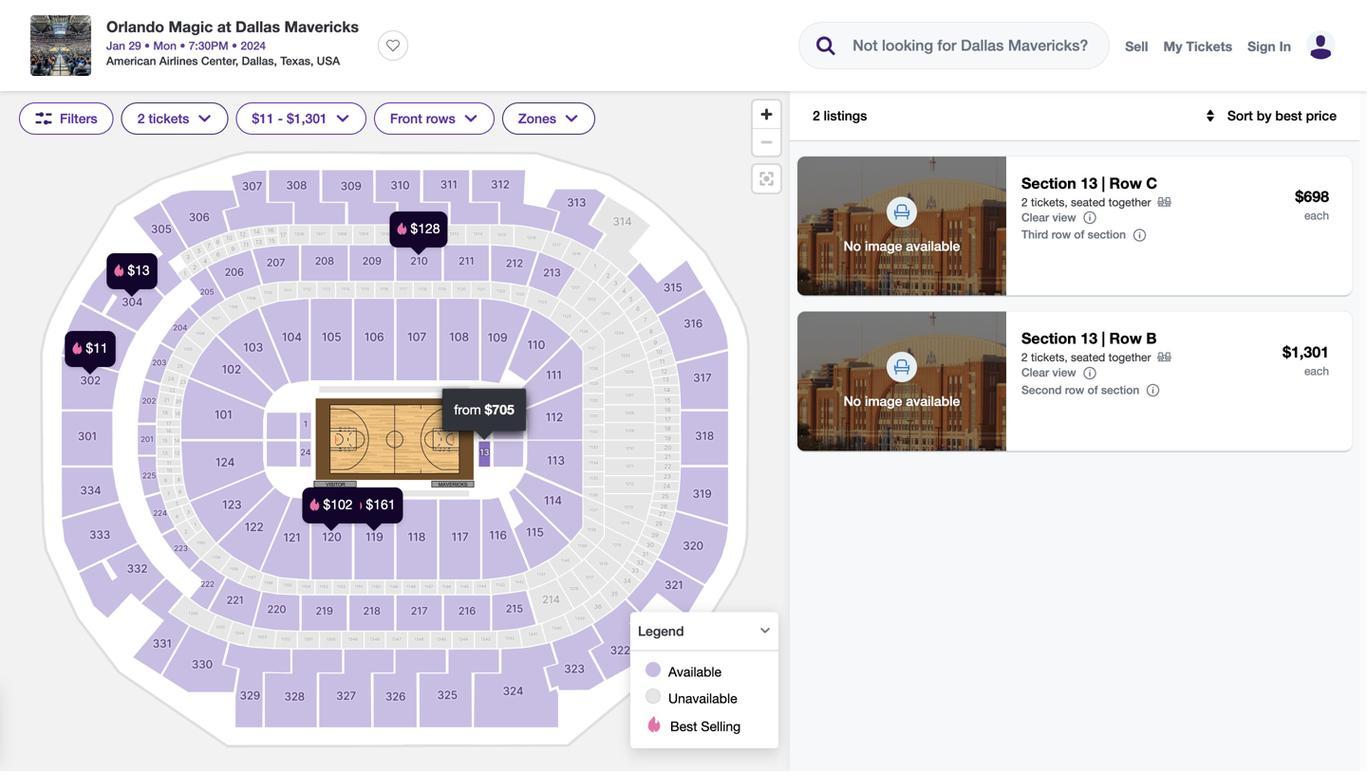 Task type: vqa. For each thing, say whether or not it's contained in the screenshot.
My Tickets link
yes



Task type: describe. For each thing, give the bounding box(es) containing it.
row for c
[[1109, 174, 1142, 192]]

tickets for section 13 | row b
[[1031, 351, 1065, 364]]

3 • from the left
[[232, 39, 237, 52]]

tickets for section 13 | row c
[[1031, 196, 1065, 209]]

price
[[1306, 108, 1337, 123]]

front rows button
[[374, 103, 494, 135]]

my tickets
[[1163, 38, 1232, 54]]

b
[[1146, 330, 1157, 348]]

1 horizontal spatial $1,301
[[1283, 343, 1329, 361]]

no image available for section 13 | row c
[[844, 238, 960, 254]]

orlando
[[106, 18, 164, 36]]

$11 - $1,301
[[252, 111, 327, 126]]

dallas mavericks tickets image
[[30, 15, 91, 76]]

tooltip image for b
[[1146, 383, 1161, 398]]

tooltip image for | row b
[[1082, 366, 1097, 381]]

american airlines center link
[[106, 54, 236, 67]]

$1,301 inside button
[[287, 111, 327, 126]]

$11
[[252, 111, 274, 126]]

row for | row c
[[1052, 228, 1071, 241]]

$698
[[1295, 188, 1329, 206]]

row for b
[[1109, 330, 1142, 348]]

| for | row c
[[1102, 174, 1105, 192]]

orlando magic at dallas mavericks link
[[106, 15, 359, 38]]

no for section 13 | row b
[[844, 394, 861, 409]]

usa
[[317, 54, 340, 67]]

sell link
[[1125, 38, 1148, 54]]

selling
[[701, 719, 741, 735]]

seated for | row c
[[1071, 196, 1105, 209]]

zoom in image
[[753, 101, 780, 128]]

each for $1,301
[[1304, 364, 1329, 378]]

texas,
[[280, 54, 314, 67]]

listings
[[824, 108, 867, 123]]

$1,301 each
[[1283, 343, 1329, 378]]

Not looking for Dallas Mavericks? search field
[[838, 23, 1106, 68]]

rows
[[426, 111, 456, 126]]

2 up second
[[1022, 351, 1028, 364]]

mavericks
[[284, 18, 359, 36]]

, inside orlando magic at dallas mavericks jan 29 • mon • 7:30pm • 2024 american airlines center , dallas, texas, usa
[[236, 54, 238, 67]]

second
[[1022, 383, 1062, 397]]

best
[[1275, 108, 1302, 123]]

tooltip image for | row c
[[1082, 210, 1097, 226]]

$11 - $1,301 button
[[236, 103, 366, 135]]

zoom out image
[[753, 129, 780, 156]]

row for | row b
[[1065, 383, 1084, 397]]

view for | row b
[[1052, 366, 1076, 379]]

airlines
[[159, 54, 198, 67]]

view from seat image for section 13 | row c
[[797, 157, 1006, 296]]

together for c
[[1108, 196, 1151, 209]]

$698 each
[[1295, 188, 1329, 222]]

magic
[[168, 18, 213, 36]]

center
[[201, 54, 236, 67]]

2 tickets , seated together for | row c
[[1022, 196, 1151, 209]]

tickets
[[1186, 38, 1232, 54]]



Task type: locate. For each thing, give the bounding box(es) containing it.
section
[[1022, 174, 1076, 192], [1022, 330, 1076, 348]]

view from seat image for section 13 | row b
[[797, 312, 1006, 451]]

1 vertical spatial no
[[844, 394, 861, 409]]

2 view from seat image from the top
[[797, 312, 1006, 451]]

of for | row c
[[1074, 228, 1084, 241]]

29
[[128, 39, 141, 52]]

seated down section 13 | row b
[[1071, 351, 1105, 364]]

image for section 13 | row b
[[865, 394, 902, 409]]

1 vertical spatial row
[[1065, 383, 1084, 397]]

sign in
[[1248, 38, 1291, 54]]

1 vertical spatial section
[[1101, 383, 1140, 397]]

1 vertical spatial 13
[[1081, 330, 1098, 348]]

• up airlines
[[180, 39, 185, 52]]

1 together from the top
[[1108, 196, 1151, 209]]

2 tickets , seated together down section 13 | row b
[[1022, 351, 1151, 364]]

together for b
[[1108, 351, 1151, 364]]

tooltip image up the second row of section at the right of the page
[[1082, 366, 1097, 381]]

row left 'b'
[[1109, 330, 1142, 348]]

0 vertical spatial available
[[906, 238, 960, 254]]

0 horizontal spatial of
[[1074, 228, 1084, 241]]

1 vertical spatial tickets
[[1031, 196, 1065, 209]]

no image available
[[844, 238, 960, 254], [844, 394, 960, 409]]

1 vertical spatial seated
[[1071, 351, 1105, 364]]

tooltip image
[[1082, 210, 1097, 226], [1082, 366, 1097, 381]]

0 vertical spatial seated
[[1071, 196, 1105, 209]]

1 horizontal spatial of
[[1088, 383, 1098, 397]]

1 vertical spatial view from seat image
[[797, 312, 1006, 451]]

1 section from the top
[[1022, 174, 1076, 192]]

no
[[844, 238, 861, 254], [844, 394, 861, 409]]

2 tickets , seated together
[[1022, 196, 1151, 209], [1022, 351, 1151, 364]]

1 row from the top
[[1109, 174, 1142, 192]]

clear up third
[[1022, 211, 1049, 224]]

1 vertical spatial of
[[1088, 383, 1098, 397]]

front rows
[[390, 111, 456, 126]]

0 vertical spatial tooltip image
[[1082, 210, 1097, 226]]

clear up second
[[1022, 366, 1049, 379]]

my tickets link
[[1163, 38, 1232, 54]]

clear view up third
[[1022, 211, 1076, 224]]

2 13 from the top
[[1081, 330, 1098, 348]]

together down 'b'
[[1108, 351, 1151, 364]]

2 left listings on the right top of page
[[813, 108, 820, 123]]

2 image from the top
[[865, 394, 902, 409]]

2 vertical spatial ,
[[1065, 351, 1068, 364]]

, for section 13 | row b
[[1065, 351, 1068, 364]]

2 row from the top
[[1109, 330, 1142, 348]]

1 each from the top
[[1304, 209, 1329, 222]]

tickets down american airlines center 'link'
[[148, 111, 189, 126]]

each
[[1304, 209, 1329, 222], [1304, 364, 1329, 378]]

0 vertical spatial together
[[1108, 196, 1151, 209]]

1 vertical spatial $1,301
[[1283, 343, 1329, 361]]

| left 'b'
[[1102, 330, 1105, 348]]

1 vertical spatial 2 tickets , seated together
[[1022, 351, 1151, 364]]

13 for | row c
[[1081, 174, 1098, 192]]

jan
[[106, 39, 125, 52]]

13 for | row b
[[1081, 330, 1098, 348]]

0 vertical spatial row
[[1052, 228, 1071, 241]]

sign in link
[[1248, 38, 1291, 54]]

1 vertical spatial row
[[1109, 330, 1142, 348]]

section up third
[[1022, 174, 1076, 192]]

available for section 13 | row c
[[906, 238, 960, 254]]

view up third row of section
[[1052, 211, 1076, 224]]

section 13 | row c
[[1022, 174, 1157, 192]]

front
[[390, 111, 422, 126]]

2 together from the top
[[1108, 351, 1151, 364]]

c
[[1146, 174, 1157, 192]]

section 13 | row b
[[1022, 330, 1157, 348]]

1 vertical spatial no image available
[[844, 394, 960, 409]]

1 vertical spatial clear
[[1022, 366, 1049, 379]]

2 tickets button
[[121, 103, 228, 135]]

third row of section
[[1022, 228, 1126, 241]]

1 vertical spatial image
[[865, 394, 902, 409]]

, down section 13 | row c on the right of the page
[[1065, 196, 1068, 209]]

2 tickets
[[137, 111, 189, 126]]

row right second
[[1065, 383, 1084, 397]]

2 clear view from the top
[[1022, 366, 1076, 379]]

legend
[[638, 624, 684, 639]]

tickets up third
[[1031, 196, 1065, 209]]

0 vertical spatial tickets
[[148, 111, 189, 126]]

clear view up second
[[1022, 366, 1076, 379]]

13
[[1081, 174, 1098, 192], [1081, 330, 1098, 348]]

best selling
[[670, 719, 741, 735]]

view up the second row of section at the right of the page
[[1052, 366, 1076, 379]]

tickets up second
[[1031, 351, 1065, 364]]

no image available for section 13 | row b
[[844, 394, 960, 409]]

1 no image available from the top
[[844, 238, 960, 254]]

2
[[813, 108, 820, 123], [137, 111, 145, 126], [1022, 196, 1028, 209], [1022, 351, 1028, 364]]

tooltip image down 'b'
[[1146, 383, 1161, 398]]

row
[[1109, 174, 1142, 192], [1109, 330, 1142, 348]]

, down section 13 | row b
[[1065, 351, 1068, 364]]

0 vertical spatial tooltip image
[[1132, 228, 1147, 243]]

2 clear from the top
[[1022, 366, 1049, 379]]

seated
[[1071, 196, 1105, 209], [1071, 351, 1105, 364]]

2 available from the top
[[906, 394, 960, 409]]

sort by best price
[[1227, 108, 1337, 123]]

1 clear from the top
[[1022, 211, 1049, 224]]

2 tickets , seated together down section 13 | row c on the right of the page
[[1022, 196, 1151, 209]]

dallas,
[[242, 54, 277, 67]]

1 horizontal spatial •
[[180, 39, 185, 52]]

zones
[[518, 111, 556, 126]]

2 section from the top
[[1022, 330, 1076, 348]]

1 | from the top
[[1102, 174, 1105, 192]]

• right 29
[[144, 39, 150, 52]]

2 • from the left
[[180, 39, 185, 52]]

0 vertical spatial no image available
[[844, 238, 960, 254]]

2 inside button
[[137, 111, 145, 126]]

-
[[278, 111, 283, 126]]

together
[[1108, 196, 1151, 209], [1108, 351, 1151, 364]]

no for section 13 | row c
[[844, 238, 861, 254]]

clear view for section 13 | row b
[[1022, 366, 1076, 379]]

best
[[670, 719, 697, 735]]

| for | row b
[[1102, 330, 1105, 348]]

• left the 2024
[[232, 39, 237, 52]]

legend button
[[630, 613, 778, 651]]

0 vertical spatial $1,301
[[287, 111, 327, 126]]

1 vertical spatial view
[[1052, 366, 1076, 379]]

2 horizontal spatial •
[[232, 39, 237, 52]]

2 view from the top
[[1052, 366, 1076, 379]]

0 vertical spatial clear view
[[1022, 211, 1076, 224]]

section for | row b
[[1101, 383, 1140, 397]]

2 tooltip image from the top
[[1082, 366, 1097, 381]]

section down section 13 | row b
[[1101, 383, 1140, 397]]

0 vertical spatial section
[[1088, 228, 1126, 241]]

dallas
[[235, 18, 280, 36]]

, left dallas, at top
[[236, 54, 238, 67]]

mon
[[153, 39, 177, 52]]

image
[[865, 238, 902, 254], [865, 394, 902, 409]]

1 vertical spatial available
[[906, 394, 960, 409]]

second row of section
[[1022, 383, 1140, 397]]

each inside $698 each
[[1304, 209, 1329, 222]]

clear view for section 13 | row c
[[1022, 211, 1076, 224]]

1 seated from the top
[[1071, 196, 1105, 209]]

view from seat image
[[797, 157, 1006, 296], [797, 312, 1006, 451]]

sell
[[1125, 38, 1148, 54]]

1 clear view from the top
[[1022, 211, 1076, 224]]

2 vertical spatial tickets
[[1031, 351, 1065, 364]]

by
[[1257, 108, 1272, 123]]

7:30pm
[[189, 39, 229, 52]]

|
[[1102, 174, 1105, 192], [1102, 330, 1105, 348]]

1 vertical spatial each
[[1304, 364, 1329, 378]]

0 vertical spatial 2 tickets , seated together
[[1022, 196, 1151, 209]]

section for section 13 | row c
[[1022, 174, 1076, 192]]

of
[[1074, 228, 1084, 241], [1088, 383, 1098, 397]]

clear
[[1022, 211, 1049, 224], [1022, 366, 1049, 379]]

0 horizontal spatial $1,301
[[287, 111, 327, 126]]

2 down american
[[137, 111, 145, 126]]

tickets
[[148, 111, 189, 126], [1031, 196, 1065, 209], [1031, 351, 1065, 364]]

, for section 13 | row c
[[1065, 196, 1068, 209]]

of right second
[[1088, 383, 1098, 397]]

2 tickets , seated together for | row b
[[1022, 351, 1151, 364]]

1 vertical spatial section
[[1022, 330, 1076, 348]]

•
[[144, 39, 150, 52], [180, 39, 185, 52], [232, 39, 237, 52]]

zones button
[[502, 103, 595, 135]]

my
[[1163, 38, 1182, 54]]

seated for | row b
[[1071, 351, 1105, 364]]

2 no image available from the top
[[844, 394, 960, 409]]

filters
[[60, 111, 97, 126]]

0 vertical spatial image
[[865, 238, 902, 254]]

section for section 13 | row b
[[1022, 330, 1076, 348]]

american
[[106, 54, 156, 67]]

map region
[[0, 91, 790, 772]]

1 tooltip image from the top
[[1082, 210, 1097, 226]]

0 vertical spatial ,
[[236, 54, 238, 67]]

0 vertical spatial row
[[1109, 174, 1142, 192]]

0 vertical spatial clear
[[1022, 211, 1049, 224]]

0 vertical spatial view from seat image
[[797, 157, 1006, 296]]

tooltip image up third row of section
[[1082, 210, 1097, 226]]

section up second
[[1022, 330, 1076, 348]]

0 vertical spatial each
[[1304, 209, 1329, 222]]

available
[[668, 665, 722, 680]]

2 each from the top
[[1304, 364, 1329, 378]]

row
[[1052, 228, 1071, 241], [1065, 383, 1084, 397]]

,
[[236, 54, 238, 67], [1065, 196, 1068, 209], [1065, 351, 1068, 364]]

| left c
[[1102, 174, 1105, 192]]

sort
[[1227, 108, 1253, 123]]

0 vertical spatial view
[[1052, 211, 1076, 224]]

clear for section 13 | row b
[[1022, 366, 1049, 379]]

13 up the second row of section at the right of the page
[[1081, 330, 1098, 348]]

sign
[[1248, 38, 1276, 54]]

row left c
[[1109, 174, 1142, 192]]

2 listings
[[813, 108, 867, 123]]

0 vertical spatial section
[[1022, 174, 1076, 192]]

2 no from the top
[[844, 394, 861, 409]]

1 vertical spatial together
[[1108, 351, 1151, 364]]

in
[[1279, 38, 1291, 54]]

view
[[1052, 211, 1076, 224], [1052, 366, 1076, 379]]

third
[[1022, 228, 1048, 241]]

1 vertical spatial tooltip image
[[1082, 366, 1097, 381]]

available
[[906, 238, 960, 254], [906, 394, 960, 409]]

0 horizontal spatial •
[[144, 39, 150, 52]]

0 vertical spatial of
[[1074, 228, 1084, 241]]

clear view
[[1022, 211, 1076, 224], [1022, 366, 1076, 379]]

1 • from the left
[[144, 39, 150, 52]]

2 up third
[[1022, 196, 1028, 209]]

section for | row c
[[1088, 228, 1126, 241]]

1 image from the top
[[865, 238, 902, 254]]

seated down section 13 | row c on the right of the page
[[1071, 196, 1105, 209]]

1 13 from the top
[[1081, 174, 1098, 192]]

tooltip image down c
[[1132, 228, 1147, 243]]

1 2 tickets , seated together from the top
[[1022, 196, 1151, 209]]

at
[[217, 18, 231, 36]]

tickets inside button
[[148, 111, 189, 126]]

map marker image
[[390, 212, 448, 248], [107, 253, 157, 290], [65, 331, 116, 367], [302, 488, 360, 524], [345, 488, 403, 524]]

of right third
[[1074, 228, 1084, 241]]

1 available from the top
[[906, 238, 960, 254]]

2024
[[241, 39, 266, 52]]

orlando magic at dallas mavericks jan 29 • mon • 7:30pm • 2024 american airlines center , dallas, texas, usa
[[106, 18, 359, 67]]

13 up third row of section
[[1081, 174, 1098, 192]]

1 view from seat image from the top
[[797, 157, 1006, 296]]

1 vertical spatial ,
[[1065, 196, 1068, 209]]

clear for section 13 | row c
[[1022, 211, 1049, 224]]

section down section 13 | row c on the right of the page
[[1088, 228, 1126, 241]]

$1,301
[[287, 111, 327, 126], [1283, 343, 1329, 361]]

each for $698
[[1304, 209, 1329, 222]]

2 seated from the top
[[1071, 351, 1105, 364]]

1 vertical spatial clear view
[[1022, 366, 1076, 379]]

tooltip image
[[1132, 228, 1147, 243], [1146, 383, 1161, 398]]

row right third
[[1052, 228, 1071, 241]]

2 2 tickets , seated together from the top
[[1022, 351, 1151, 364]]

1 vertical spatial tooltip image
[[1146, 383, 1161, 398]]

image for section 13 | row c
[[865, 238, 902, 254]]

1 vertical spatial |
[[1102, 330, 1105, 348]]

section
[[1088, 228, 1126, 241], [1101, 383, 1140, 397]]

0 vertical spatial no
[[844, 238, 861, 254]]

2 | from the top
[[1102, 330, 1105, 348]]

of for | row b
[[1088, 383, 1098, 397]]

unavailable
[[668, 691, 737, 707]]

tooltip image for c
[[1132, 228, 1147, 243]]

available for section 13 | row b
[[906, 394, 960, 409]]

filters button
[[19, 103, 114, 135]]

1 view from the top
[[1052, 211, 1076, 224]]

0 vertical spatial 13
[[1081, 174, 1098, 192]]

each inside the $1,301 each
[[1304, 364, 1329, 378]]

together down c
[[1108, 196, 1151, 209]]

1 no from the top
[[844, 238, 861, 254]]

0 vertical spatial |
[[1102, 174, 1105, 192]]

view for | row c
[[1052, 211, 1076, 224]]



